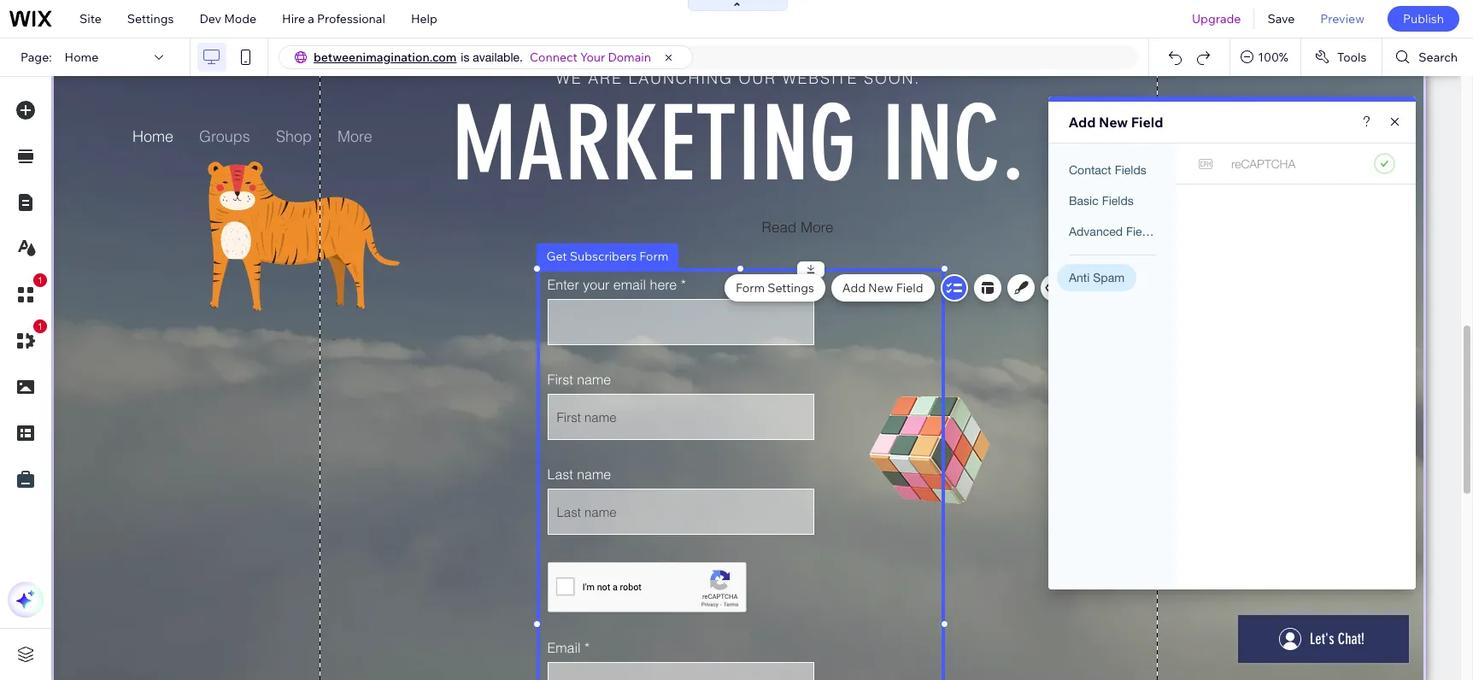 Task type: locate. For each thing, give the bounding box(es) containing it.
0 horizontal spatial new
[[868, 280, 893, 296]]

0 vertical spatial add new field
[[1069, 114, 1163, 131]]

0 vertical spatial 1
[[38, 275, 43, 285]]

0 vertical spatial add
[[1069, 114, 1096, 131]]

0 horizontal spatial add
[[842, 280, 866, 296]]

new
[[1099, 114, 1128, 131], [868, 280, 893, 296]]

professional
[[317, 11, 385, 26]]

hire a professional
[[282, 11, 385, 26]]

0 horizontal spatial form
[[639, 249, 669, 264]]

1 horizontal spatial field
[[1131, 114, 1163, 131]]

settings
[[127, 11, 174, 26], [768, 280, 814, 296]]

dev
[[199, 11, 221, 26]]

help
[[411, 11, 437, 26]]

form
[[639, 249, 669, 264], [736, 280, 765, 296]]

form settings
[[736, 280, 814, 296]]

publish
[[1403, 11, 1444, 26]]

1 vertical spatial add
[[842, 280, 866, 296]]

0 horizontal spatial field
[[896, 280, 923, 296]]

1
[[38, 275, 43, 285], [38, 321, 43, 332]]

save button
[[1255, 0, 1308, 38]]

1 vertical spatial form
[[736, 280, 765, 296]]

1 vertical spatial add new field
[[842, 280, 923, 296]]

connect
[[530, 50, 577, 65]]

tools button
[[1301, 38, 1382, 76]]

100% button
[[1231, 38, 1300, 76]]

hire
[[282, 11, 305, 26]]

publish button
[[1388, 6, 1460, 32]]

1 vertical spatial 1
[[38, 321, 43, 332]]

0 horizontal spatial add new field
[[842, 280, 923, 296]]

save
[[1268, 11, 1295, 26]]

a
[[308, 11, 314, 26]]

1 button
[[8, 273, 47, 313], [8, 320, 47, 359]]

1 horizontal spatial new
[[1099, 114, 1128, 131]]

add new field
[[1069, 114, 1163, 131], [842, 280, 923, 296]]

1 vertical spatial new
[[868, 280, 893, 296]]

1 vertical spatial 1 button
[[8, 320, 47, 359]]

field
[[1131, 114, 1163, 131], [896, 280, 923, 296]]

domain
[[608, 50, 651, 65]]

preview button
[[1308, 0, 1377, 38]]

0 vertical spatial new
[[1099, 114, 1128, 131]]

add
[[1069, 114, 1096, 131], [842, 280, 866, 296]]

2 1 button from the top
[[8, 320, 47, 359]]

get
[[546, 249, 567, 264]]

0 vertical spatial 1 button
[[8, 273, 47, 313]]

1 horizontal spatial add new field
[[1069, 114, 1163, 131]]

1 horizontal spatial settings
[[768, 280, 814, 296]]

1 horizontal spatial add
[[1069, 114, 1096, 131]]

0 horizontal spatial settings
[[127, 11, 174, 26]]



Task type: vqa. For each thing, say whether or not it's contained in the screenshot.
transitions on the left of the page
no



Task type: describe. For each thing, give the bounding box(es) containing it.
1 1 from the top
[[38, 275, 43, 285]]

2 1 from the top
[[38, 321, 43, 332]]

1 horizontal spatial form
[[736, 280, 765, 296]]

subscribers
[[570, 249, 637, 264]]

is
[[461, 50, 470, 64]]

upgrade
[[1192, 11, 1241, 26]]

is available. connect your domain
[[461, 50, 651, 65]]

tools
[[1337, 50, 1367, 65]]

mode
[[224, 11, 256, 26]]

search
[[1419, 50, 1458, 65]]

available.
[[473, 50, 523, 64]]

1 vertical spatial field
[[896, 280, 923, 296]]

0 vertical spatial settings
[[127, 11, 174, 26]]

betweenimagination.com
[[314, 50, 457, 65]]

search button
[[1383, 38, 1473, 76]]

your
[[580, 50, 605, 65]]

get subscribers form
[[546, 249, 669, 264]]

100%
[[1258, 50, 1289, 65]]

1 vertical spatial settings
[[768, 280, 814, 296]]

0 vertical spatial field
[[1131, 114, 1163, 131]]

1 1 button from the top
[[8, 273, 47, 313]]

preview
[[1321, 11, 1365, 26]]

dev mode
[[199, 11, 256, 26]]

site
[[79, 11, 102, 26]]

home
[[65, 50, 99, 65]]

0 vertical spatial form
[[639, 249, 669, 264]]



